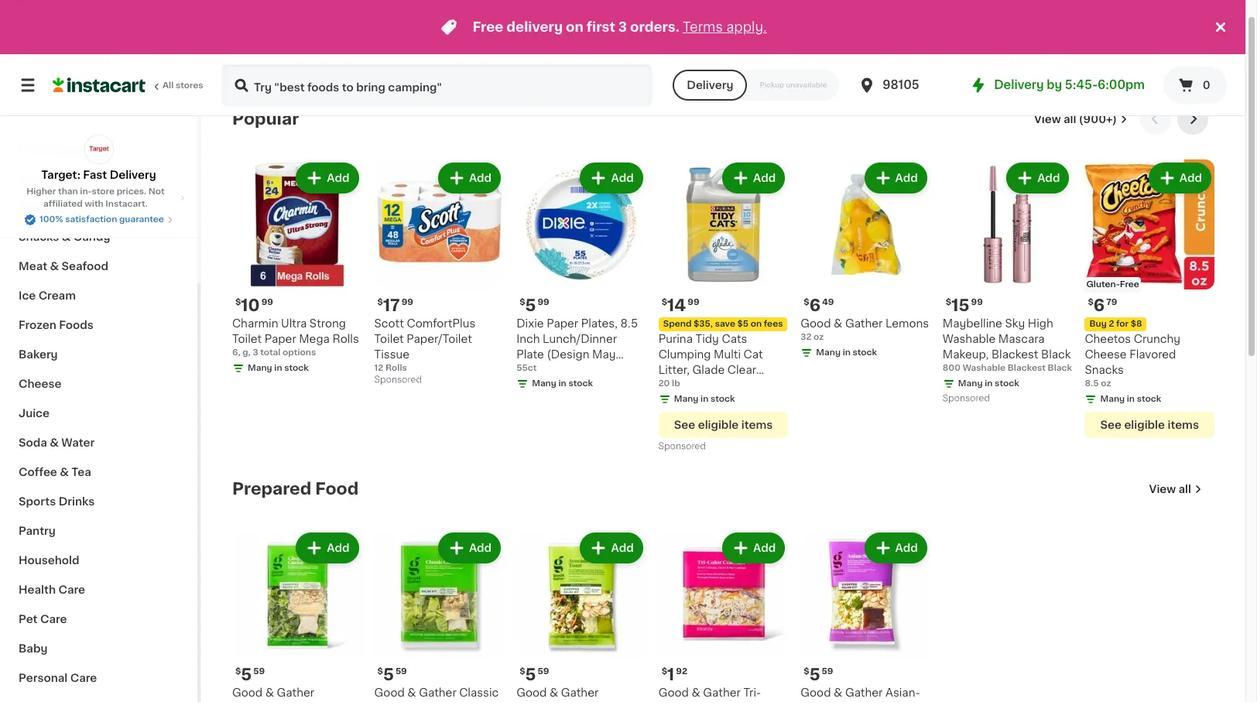 Task type: describe. For each thing, give the bounding box(es) containing it.
5 for 8.5
[[525, 297, 536, 313]]

clumping
[[659, 349, 711, 360]]

many down cheetos crunchy cheese flavored snacks 8.5 oz
[[1101, 395, 1125, 403]]

apply.
[[727, 21, 767, 33]]

food
[[315, 481, 359, 497]]

view for view all (900+)
[[1034, 114, 1061, 125]]

99 for 17
[[402, 298, 414, 306]]

household link
[[9, 546, 188, 575]]

for
[[1117, 319, 1129, 328]]

99 for 10
[[261, 298, 273, 306]]

$ inside $ 14 99
[[662, 298, 667, 306]]

all for view all (900+)
[[1064, 114, 1077, 125]]

rolls for 12
[[386, 364, 407, 372]]

gluten-free
[[1087, 280, 1140, 288]]

$8
[[1131, 319, 1142, 328]]

strong
[[310, 318, 346, 329]]

prepared food link
[[232, 480, 359, 498]]

2 $ 5 59 from the left
[[520, 667, 549, 683]]

toilet inside scott comfortplus toilet paper/toilet tissue 12 rolls
[[374, 333, 404, 344]]

meat & seafood link
[[9, 252, 188, 281]]

water
[[61, 437, 95, 448]]

1 vertical spatial washable
[[963, 364, 1006, 372]]

$ inside $ 1 92
[[662, 668, 667, 676]]

drinks
[[59, 496, 95, 507]]

many in stock for 5
[[532, 379, 593, 388]]

$ 17 99
[[378, 297, 414, 313]]

soda
[[19, 437, 47, 448]]

all stores link
[[53, 63, 204, 107]]

maybelline
[[943, 318, 1003, 329]]

snacks & candy link
[[9, 222, 188, 252]]

lunch/dinner
[[543, 333, 617, 344]]

many for 10
[[248, 364, 272, 372]]

17
[[383, 297, 400, 313]]

eggs
[[63, 202, 91, 213]]

good for lemons
[[801, 318, 831, 329]]

gather for lemons
[[845, 318, 883, 329]]

see eligible items button for 14
[[659, 412, 788, 438]]

limited time offer region
[[0, 0, 1212, 54]]

eligible for 14
[[698, 419, 739, 430]]

not
[[149, 187, 165, 196]]

6:00pm
[[1098, 79, 1145, 91]]

target: fast delivery link
[[41, 135, 156, 183]]

view for view all
[[1150, 484, 1176, 494]]

prepared food
[[232, 481, 359, 497]]

99 for 14
[[688, 298, 700, 306]]

plate
[[517, 349, 544, 360]]

& inside the good & gather asian-
[[834, 688, 843, 699]]

cheese inside cheetos crunchy cheese flavored snacks 8.5 oz
[[1085, 349, 1127, 360]]

in for 10
[[274, 364, 282, 372]]

3 $ 5 59 from the left
[[804, 667, 834, 683]]

cheetos crunchy cheese flavored snacks 8.5 oz
[[1085, 333, 1181, 388]]

stores
[[176, 81, 203, 90]]

toilet inside charmin ultra strong toilet paper mega rolls 6, g, 3 total options
[[232, 333, 262, 344]]

gluten-
[[1087, 280, 1120, 288]]

personal care
[[19, 673, 97, 684]]

100%
[[40, 215, 63, 224]]

all for view all
[[1179, 484, 1192, 494]]

fruit
[[52, 173, 78, 184]]

fresh for fresh vegetables
[[19, 143, 50, 154]]

see for 6
[[1101, 419, 1122, 430]]

tissue
[[374, 349, 410, 360]]

coffee & tea
[[19, 467, 91, 478]]

$ inside $ 10 99
[[235, 298, 241, 306]]

popular
[[232, 111, 299, 127]]

juice link
[[9, 399, 188, 428]]

oz inside cheetos crunchy cheese flavored snacks 8.5 oz
[[1101, 379, 1111, 388]]

99 for 5
[[538, 298, 550, 306]]

coffee
[[19, 467, 57, 478]]

all
[[163, 81, 174, 90]]

litter,
[[659, 364, 690, 375]]

dixie
[[517, 318, 544, 329]]

5 for asian-
[[810, 667, 820, 683]]

1 vertical spatial black
[[1048, 364, 1072, 372]]

terms
[[683, 21, 723, 33]]

good & gather asian-
[[801, 688, 930, 702]]

stock for 6
[[853, 348, 877, 357]]

8.5 inside cheetos crunchy cheese flavored snacks 8.5 oz
[[1085, 379, 1099, 388]]

higher than in-store prices. not affiliated with instacart.
[[26, 187, 165, 208]]

delivery for delivery by 5:45-6:00pm
[[994, 79, 1044, 91]]

fees
[[764, 319, 783, 328]]

view all link
[[1150, 481, 1202, 497]]

15
[[952, 297, 970, 313]]

health
[[19, 585, 56, 595]]

care for pet care
[[40, 614, 67, 625]]

vegetables
[[52, 143, 115, 154]]

many in stock for 15
[[958, 379, 1020, 388]]

snacks & candy
[[19, 232, 110, 242]]

terms apply. link
[[683, 21, 767, 33]]

in for 5
[[559, 379, 567, 388]]

dairy & eggs
[[19, 202, 91, 213]]

many in stock for 6
[[816, 348, 877, 357]]

delivery
[[507, 21, 563, 33]]

$ inside '$ 6 79'
[[1088, 298, 1094, 306]]

Search field
[[223, 65, 651, 105]]

gather for asian-
[[845, 688, 883, 699]]

bakery link
[[9, 340, 188, 369]]

stock for 5
[[569, 379, 593, 388]]

49
[[822, 298, 834, 306]]

6 for buy 2 for $8
[[1094, 297, 1105, 313]]

lemons
[[886, 318, 929, 329]]

5 for classic
[[383, 667, 394, 683]]

cream
[[38, 290, 76, 301]]

item carousel region containing prepared food
[[232, 474, 1215, 702]]

store
[[92, 187, 115, 196]]

in down glade
[[701, 395, 709, 403]]

vary)
[[517, 364, 545, 375]]

in for 6
[[843, 348, 851, 357]]

delivery for delivery
[[687, 80, 734, 91]]

good for classic
[[374, 688, 405, 699]]

2 good & gather from the left
[[517, 688, 642, 702]]

ice
[[19, 290, 36, 301]]

many down springs
[[674, 395, 699, 403]]

flavored
[[1130, 349, 1176, 360]]

guarantee
[[119, 215, 164, 224]]

100% satisfaction guarantee
[[40, 215, 164, 224]]

& inside snacks & candy link
[[62, 232, 71, 242]]

55ct
[[517, 364, 537, 372]]

$35,
[[694, 319, 713, 328]]

many in stock for 10
[[248, 364, 309, 372]]

product group containing 17
[[374, 160, 504, 388]]

pantry link
[[9, 516, 188, 546]]

cheese link
[[9, 369, 188, 399]]

ice cream link
[[9, 281, 188, 310]]

juice
[[19, 408, 50, 419]]

clear
[[728, 364, 756, 375]]

& inside "dairy & eggs" link
[[51, 202, 60, 213]]

cats
[[722, 333, 747, 344]]

scott
[[374, 318, 404, 329]]

free inside limited time offer region
[[473, 21, 504, 33]]

baby link
[[9, 634, 188, 664]]

on inside limited time offer region
[[566, 21, 584, 33]]

$ 1 92
[[662, 667, 688, 683]]

4 59 from the left
[[396, 668, 407, 676]]

plates,
[[581, 318, 618, 329]]

stock for 15
[[995, 379, 1020, 388]]

& inside good & gather classic
[[408, 688, 416, 699]]

on inside product group
[[751, 319, 762, 328]]

many in stock down springs
[[674, 395, 735, 403]]

instacart logo image
[[53, 76, 146, 94]]

affiliated
[[43, 200, 83, 208]]

options
[[283, 348, 316, 357]]

instacart.
[[106, 200, 148, 208]]

product group containing 15
[[943, 160, 1073, 407]]

see eligible items for 14
[[674, 419, 773, 430]]

79
[[1107, 298, 1118, 306]]



Task type: vqa. For each thing, say whether or not it's contained in the screenshot.
the $6.98 per pound element
no



Task type: locate. For each thing, give the bounding box(es) containing it.
snacks down cheetos
[[1085, 364, 1124, 375]]

inch
[[517, 333, 540, 344]]

items up view all link
[[1168, 419, 1199, 430]]

1 items from the left
[[742, 419, 773, 430]]

cat
[[744, 349, 763, 360]]

0 horizontal spatial paper
[[265, 333, 296, 344]]

paper up lunch/dinner
[[547, 318, 578, 329]]

makeup,
[[943, 349, 989, 360]]

6 left '79'
[[1094, 297, 1105, 313]]

view all (900+) link
[[1034, 111, 1128, 127]]

all stores
[[163, 81, 203, 90]]

rolls inside scott comfortplus toilet paper/toilet tissue 12 rolls
[[386, 364, 407, 372]]

snacks
[[19, 232, 59, 242], [1085, 364, 1124, 375]]

fast
[[83, 170, 107, 180]]

$ 6 79
[[1088, 297, 1118, 313]]

product group containing 1
[[659, 529, 788, 702]]

1 horizontal spatial eligible
[[1125, 419, 1165, 430]]

many in stock down makeup, on the right
[[958, 379, 1020, 388]]

see inside product group
[[674, 419, 696, 430]]

dairy
[[19, 202, 49, 213]]

1 vertical spatial sponsored badge image
[[943, 394, 990, 403]]

oz down cheetos
[[1101, 379, 1111, 388]]

99 for 15
[[971, 298, 983, 306]]

2 horizontal spatial sponsored badge image
[[943, 394, 990, 403]]

0 vertical spatial all
[[1064, 114, 1077, 125]]

glade
[[693, 364, 725, 375]]

view all
[[1150, 484, 1192, 494]]

& inside coffee & tea link
[[60, 467, 69, 478]]

oz inside good & gather lemons 32 oz
[[814, 333, 824, 341]]

2 item carousel region from the top
[[232, 474, 1215, 702]]

92
[[676, 668, 688, 676]]

0 horizontal spatial oz
[[814, 333, 824, 341]]

1 horizontal spatial cheese
[[1085, 349, 1127, 360]]

sponsored badge image for 17
[[374, 376, 421, 385]]

washable down makeup, on the right
[[963, 364, 1006, 372]]

see for 14
[[674, 419, 696, 430]]

20 lb
[[659, 379, 680, 388]]

gather inside good & gather classic
[[419, 688, 457, 699]]

on left first
[[566, 21, 584, 33]]

99 right 14
[[688, 298, 700, 306]]

1 vertical spatial fresh
[[19, 173, 50, 184]]

1 toilet from the left
[[232, 333, 262, 344]]

many for 6
[[816, 348, 841, 357]]

1 see eligible items button from the left
[[659, 412, 788, 438]]

paper
[[547, 318, 578, 329], [265, 333, 296, 344]]

0 vertical spatial black
[[1041, 349, 1071, 360]]

0 vertical spatial rolls
[[332, 333, 359, 344]]

gather inside good & gather lemons 32 oz
[[845, 318, 883, 329]]

scott comfortplus toilet paper/toilet tissue 12 rolls
[[374, 318, 476, 372]]

0 vertical spatial sponsored badge image
[[374, 376, 421, 385]]

in
[[843, 348, 851, 357], [274, 364, 282, 372], [559, 379, 567, 388], [985, 379, 993, 388], [701, 395, 709, 403], [1127, 395, 1135, 403]]

1 horizontal spatial snacks
[[1085, 364, 1124, 375]]

0 horizontal spatial all
[[1064, 114, 1077, 125]]

total
[[260, 348, 281, 357]]

delivery left the by
[[994, 79, 1044, 91]]

good & gather
[[232, 688, 361, 702], [517, 688, 642, 702]]

see eligible items button down glade
[[659, 412, 788, 438]]

& inside good & gather lemons 32 oz
[[834, 318, 843, 329]]

in down (design
[[559, 379, 567, 388]]

8.5 down cheetos
[[1085, 379, 1099, 388]]

0 button
[[1164, 67, 1227, 104]]

1 vertical spatial all
[[1179, 484, 1192, 494]]

free up $8
[[1120, 280, 1140, 288]]

see eligible items down glade
[[674, 419, 773, 430]]

2 eligible from the left
[[1125, 419, 1165, 430]]

1 horizontal spatial items
[[1168, 419, 1199, 430]]

99 inside $ 5 99
[[538, 298, 550, 306]]

gather for tri-
[[703, 688, 741, 699]]

fresh fruit link
[[9, 163, 188, 193]]

stock down (design
[[569, 379, 593, 388]]

paper up the total
[[265, 333, 296, 344]]

$ inside $ 15 99
[[946, 298, 952, 306]]

$ inside $ 6 49
[[804, 298, 810, 306]]

99 right 10
[[261, 298, 273, 306]]

see eligible items button down cheetos crunchy cheese flavored snacks 8.5 oz
[[1085, 412, 1215, 438]]

0 horizontal spatial eligible
[[698, 419, 739, 430]]

99 right 17
[[402, 298, 414, 306]]

see down springs
[[674, 419, 696, 430]]

gather inside good & gather tri-
[[703, 688, 741, 699]]

many in stock down the total
[[248, 364, 309, 372]]

1 horizontal spatial see
[[1101, 419, 1122, 430]]

1 horizontal spatial toilet
[[374, 333, 404, 344]]

product group containing 14
[[659, 160, 788, 455]]

0 horizontal spatial 3
[[253, 348, 258, 357]]

1 6 from the left
[[810, 297, 821, 313]]

0 vertical spatial on
[[566, 21, 584, 33]]

purina tidy cats clumping multi cat litter, glade clear springs
[[659, 333, 763, 391]]

1 vertical spatial care
[[40, 614, 67, 625]]

0 horizontal spatial 6
[[810, 297, 821, 313]]

2 horizontal spatial delivery
[[994, 79, 1044, 91]]

paper inside dixie paper plates, 8.5 inch lunch/dinner plate (design may vary)
[[547, 318, 578, 329]]

cheese inside cheese link
[[19, 379, 62, 389]]

1 vertical spatial snacks
[[1085, 364, 1124, 375]]

1 99 from the left
[[261, 298, 273, 306]]

items for 14
[[742, 419, 773, 430]]

gather
[[845, 318, 883, 329], [277, 688, 314, 699], [561, 688, 599, 699], [845, 688, 883, 699], [419, 688, 457, 699], [703, 688, 741, 699]]

1 vertical spatial 8.5
[[1085, 379, 1099, 388]]

item carousel region
[[232, 104, 1215, 461], [232, 474, 1215, 702]]

many down the total
[[248, 364, 272, 372]]

many down vary)
[[532, 379, 557, 388]]

sponsored badge image down 12
[[374, 376, 421, 385]]

eligible down springs
[[698, 419, 739, 430]]

cheese down 'bakery'
[[19, 379, 62, 389]]

stock down good & gather lemons 32 oz
[[853, 348, 877, 357]]

product group
[[232, 160, 362, 378], [374, 160, 504, 388], [517, 160, 646, 393], [659, 160, 788, 455], [801, 160, 931, 362], [943, 160, 1073, 407], [1085, 160, 1215, 438], [232, 529, 362, 702], [374, 529, 504, 702], [517, 529, 646, 702], [659, 529, 788, 702], [801, 529, 931, 702]]

0 horizontal spatial on
[[566, 21, 584, 33]]

sports
[[19, 496, 56, 507]]

fresh up higher
[[19, 173, 50, 184]]

2 99 from the left
[[538, 298, 550, 306]]

in down good & gather lemons 32 oz
[[843, 348, 851, 357]]

gather inside the good & gather asian-
[[845, 688, 883, 699]]

0 vertical spatial snacks
[[19, 232, 59, 242]]

stock down maybelline sky high washable mascara makeup, blackest black 800 washable blackest black
[[995, 379, 1020, 388]]

1 horizontal spatial sponsored badge image
[[659, 442, 706, 451]]

1 horizontal spatial oz
[[1101, 379, 1111, 388]]

sponsored badge image
[[374, 376, 421, 385], [943, 394, 990, 403], [659, 442, 706, 451]]

many down '800'
[[958, 379, 983, 388]]

mascara
[[999, 333, 1045, 344]]

good inside good & gather classic
[[374, 688, 405, 699]]

1 horizontal spatial rolls
[[386, 364, 407, 372]]

1 vertical spatial blackest
[[1008, 364, 1046, 372]]

1 vertical spatial item carousel region
[[232, 474, 1215, 702]]

$ 5 99
[[520, 297, 550, 313]]

eligible inside product group
[[698, 419, 739, 430]]

add
[[327, 173, 350, 184], [469, 173, 492, 184], [611, 173, 634, 184], [753, 173, 776, 184], [896, 173, 918, 184], [1038, 173, 1060, 184], [1180, 173, 1202, 184], [327, 542, 350, 553], [469, 542, 492, 553], [611, 542, 634, 553], [753, 542, 776, 553], [896, 542, 918, 553]]

0 horizontal spatial cheese
[[19, 379, 62, 389]]

rolls inside charmin ultra strong toilet paper mega rolls 6, g, 3 total options
[[332, 333, 359, 344]]

delivery down the terms
[[687, 80, 734, 91]]

rolls down strong
[[332, 333, 359, 344]]

personal care link
[[9, 664, 188, 693]]

3 inside charmin ultra strong toilet paper mega rolls 6, g, 3 total options
[[253, 348, 258, 357]]

1 vertical spatial view
[[1150, 484, 1176, 494]]

1 $ 5 59 from the left
[[235, 667, 265, 683]]

0 vertical spatial washable
[[943, 333, 996, 344]]

4 $ 5 59 from the left
[[378, 667, 407, 683]]

98105 button
[[858, 63, 951, 107]]

0 horizontal spatial see eligible items button
[[659, 412, 788, 438]]

delivery by 5:45-6:00pm link
[[970, 76, 1145, 94]]

0 horizontal spatial view
[[1034, 114, 1061, 125]]

1 vertical spatial paper
[[265, 333, 296, 344]]

eligible down cheetos crunchy cheese flavored snacks 8.5 oz
[[1125, 419, 1165, 430]]

stock for 10
[[284, 364, 309, 372]]

800
[[943, 364, 961, 372]]

fresh
[[19, 143, 50, 154], [19, 173, 50, 184]]

prices.
[[117, 187, 146, 196]]

free left delivery
[[473, 21, 504, 33]]

99 right 15
[[971, 298, 983, 306]]

in down makeup, on the right
[[985, 379, 993, 388]]

snacks down 100%
[[19, 232, 59, 242]]

4 99 from the left
[[688, 298, 700, 306]]

2 see from the left
[[1101, 419, 1122, 430]]

dairy & eggs link
[[9, 193, 188, 222]]

good & gather lemons 32 oz
[[801, 318, 929, 341]]

99 inside $ 17 99
[[402, 298, 414, 306]]

5:45-
[[1065, 79, 1098, 91]]

see eligible items down cheetos crunchy cheese flavored snacks 8.5 oz
[[1101, 419, 1199, 430]]

oz
[[814, 333, 824, 341], [1101, 379, 1111, 388]]

good for tri-
[[659, 688, 689, 699]]

0 vertical spatial free
[[473, 21, 504, 33]]

2 toilet from the left
[[374, 333, 404, 344]]

stock down glade
[[711, 395, 735, 403]]

care for health care
[[58, 585, 85, 595]]

$ 14 99
[[662, 297, 700, 313]]

6 for good & gather lemons
[[810, 297, 821, 313]]

items down clear
[[742, 419, 773, 430]]

paper/toilet
[[407, 333, 472, 344]]

$ inside $ 5 99
[[520, 298, 525, 306]]

tea
[[71, 467, 91, 478]]

washable down 'maybelline' on the top
[[943, 333, 996, 344]]

rolls for mega
[[332, 333, 359, 344]]

1 vertical spatial oz
[[1101, 379, 1111, 388]]

springs
[[659, 380, 700, 391]]

$ 5 59
[[235, 667, 265, 683], [520, 667, 549, 683], [804, 667, 834, 683], [378, 667, 407, 683]]

add button
[[298, 164, 357, 192], [440, 164, 500, 192], [582, 164, 642, 192], [724, 164, 784, 192], [866, 164, 926, 192], [1008, 164, 1068, 192], [1150, 164, 1210, 192], [298, 534, 357, 562], [440, 534, 500, 562], [582, 534, 642, 562], [724, 534, 784, 562], [866, 534, 926, 562]]

$5
[[738, 319, 749, 328]]

0 vertical spatial paper
[[547, 318, 578, 329]]

3 59 from the left
[[822, 668, 834, 676]]

lb
[[672, 379, 680, 388]]

1 horizontal spatial good & gather
[[517, 688, 642, 702]]

seafood
[[62, 261, 108, 272]]

0 horizontal spatial items
[[742, 419, 773, 430]]

stock down cheetos crunchy cheese flavored snacks 8.5 oz
[[1137, 395, 1162, 403]]

frozen foods
[[19, 320, 94, 331]]

comfortplus
[[407, 318, 476, 329]]

free
[[473, 21, 504, 33], [1120, 280, 1140, 288]]

care right the health
[[58, 585, 85, 595]]

ultra
[[281, 318, 307, 329]]

1 vertical spatial cheese
[[19, 379, 62, 389]]

toilet down "scott"
[[374, 333, 404, 344]]

3 99 from the left
[[402, 298, 414, 306]]

1 horizontal spatial delivery
[[687, 80, 734, 91]]

0 horizontal spatial toilet
[[232, 333, 262, 344]]

99 inside $ 14 99
[[688, 298, 700, 306]]

on right $5 on the top right of the page
[[751, 319, 762, 328]]

toilet up "g,"
[[232, 333, 262, 344]]

good inside good & gather tri-
[[659, 688, 689, 699]]

see
[[674, 419, 696, 430], [1101, 419, 1122, 430]]

care down baby link
[[70, 673, 97, 684]]

fresh for fresh fruit
[[19, 173, 50, 184]]

1 horizontal spatial paper
[[547, 318, 578, 329]]

1 horizontal spatial free
[[1120, 280, 1140, 288]]

rolls down "tissue"
[[386, 364, 407, 372]]

5 99 from the left
[[971, 298, 983, 306]]

in down the total
[[274, 364, 282, 372]]

toilet
[[232, 333, 262, 344], [374, 333, 404, 344]]

gather for classic
[[419, 688, 457, 699]]

1 vertical spatial rolls
[[386, 364, 407, 372]]

$ inside $ 17 99
[[378, 298, 383, 306]]

service type group
[[673, 70, 839, 101]]

99 inside $ 15 99
[[971, 298, 983, 306]]

2 fresh from the top
[[19, 173, 50, 184]]

6 left 49
[[810, 297, 821, 313]]

stock down options on the left of page
[[284, 364, 309, 372]]

see eligible items for 6
[[1101, 419, 1199, 430]]

0
[[1203, 80, 1211, 91]]

snacks inside cheetos crunchy cheese flavored snacks 8.5 oz
[[1085, 364, 1124, 375]]

cheetos
[[1085, 333, 1131, 344]]

crunchy
[[1134, 333, 1181, 344]]

product group containing 10
[[232, 160, 362, 378]]

many for 5
[[532, 379, 557, 388]]

2 59 from the left
[[538, 668, 549, 676]]

1 eligible from the left
[[698, 419, 739, 430]]

many in stock down good & gather lemons 32 oz
[[816, 348, 877, 357]]

many down good & gather lemons 32 oz
[[816, 348, 841, 357]]

see eligible items button for 6
[[1085, 412, 1215, 438]]

2
[[1109, 319, 1114, 328]]

save
[[715, 319, 736, 328]]

free inside item carousel region
[[1120, 280, 1140, 288]]

1 fresh from the top
[[19, 143, 50, 154]]

1 59 from the left
[[253, 668, 265, 676]]

2 vertical spatial care
[[70, 673, 97, 684]]

8.5 inside dixie paper plates, 8.5 inch lunch/dinner plate (design may vary)
[[621, 318, 638, 329]]

0 horizontal spatial good & gather
[[232, 688, 361, 702]]

1 vertical spatial free
[[1120, 280, 1140, 288]]

0 horizontal spatial delivery
[[110, 170, 156, 180]]

purina
[[659, 333, 693, 344]]

2 items from the left
[[1168, 419, 1199, 430]]

1
[[667, 667, 675, 683]]

many in stock down cheetos crunchy cheese flavored snacks 8.5 oz
[[1101, 395, 1162, 403]]

view all (900+)
[[1034, 114, 1117, 125]]

0 horizontal spatial see eligible items
[[674, 419, 773, 430]]

& inside soda & water link
[[50, 437, 59, 448]]

sponsored badge image for 15
[[943, 394, 990, 403]]

1 horizontal spatial 3
[[619, 21, 627, 33]]

target:
[[41, 170, 80, 180]]

1 horizontal spatial see eligible items button
[[1085, 412, 1215, 438]]

& inside good & gather tri-
[[692, 688, 701, 699]]

classic
[[459, 688, 499, 699]]

fresh up "fresh fruit"
[[19, 143, 50, 154]]

in-
[[80, 187, 92, 196]]

delivery inside button
[[687, 80, 734, 91]]

0 horizontal spatial sponsored badge image
[[374, 376, 421, 385]]

delivery
[[994, 79, 1044, 91], [687, 80, 734, 91], [110, 170, 156, 180]]

2 vertical spatial sponsored badge image
[[659, 442, 706, 451]]

target: fast delivery
[[41, 170, 156, 180]]

1 horizontal spatial 6
[[1094, 297, 1105, 313]]

1 see eligible items from the left
[[674, 419, 773, 430]]

items for 6
[[1168, 419, 1199, 430]]

eligible for 6
[[1125, 419, 1165, 430]]

1 vertical spatial on
[[751, 319, 762, 328]]

3 right "g,"
[[253, 348, 258, 357]]

0 vertical spatial 3
[[619, 21, 627, 33]]

(design
[[547, 349, 590, 360]]

in for 15
[[985, 379, 993, 388]]

1 horizontal spatial on
[[751, 319, 762, 328]]

0 vertical spatial care
[[58, 585, 85, 595]]

99 up dixie
[[538, 298, 550, 306]]

rolls
[[332, 333, 359, 344], [386, 364, 407, 372]]

may
[[592, 349, 616, 360]]

3 inside limited time offer region
[[619, 21, 627, 33]]

candy
[[73, 232, 110, 242]]

20
[[659, 379, 670, 388]]

many for 15
[[958, 379, 983, 388]]

items inside product group
[[742, 419, 773, 430]]

orders.
[[630, 21, 680, 33]]

8.5 right plates,
[[621, 318, 638, 329]]

98105
[[883, 79, 920, 91]]

good for asian-
[[801, 688, 831, 699]]

0 horizontal spatial free
[[473, 21, 504, 33]]

1 item carousel region from the top
[[232, 104, 1215, 461]]

see eligible items inside product group
[[674, 419, 773, 430]]

see down cheetos crunchy cheese flavored snacks 8.5 oz
[[1101, 419, 1122, 430]]

good inside good & gather lemons 32 oz
[[801, 318, 831, 329]]

0 vertical spatial blackest
[[992, 349, 1039, 360]]

2 6 from the left
[[1094, 297, 1105, 313]]

2 see eligible items from the left
[[1101, 419, 1199, 430]]

2 see eligible items button from the left
[[1085, 412, 1215, 438]]

target: fast delivery logo image
[[84, 135, 113, 164]]

ice cream
[[19, 290, 76, 301]]

0 horizontal spatial rolls
[[332, 333, 359, 344]]

cheese down cheetos
[[1085, 349, 1127, 360]]

care right pet
[[40, 614, 67, 625]]

than
[[58, 187, 78, 196]]

1 see from the left
[[674, 419, 696, 430]]

delivery up prices.
[[110, 170, 156, 180]]

soda & water
[[19, 437, 95, 448]]

0 vertical spatial 8.5
[[621, 318, 638, 329]]

None search field
[[221, 63, 653, 107]]

0 horizontal spatial snacks
[[19, 232, 59, 242]]

0 vertical spatial view
[[1034, 114, 1061, 125]]

soda & water link
[[9, 428, 188, 458]]

meat & seafood
[[19, 261, 108, 272]]

14
[[667, 297, 686, 313]]

good inside the good & gather asian-
[[801, 688, 831, 699]]

by
[[1047, 79, 1062, 91]]

1 horizontal spatial view
[[1150, 484, 1176, 494]]

paper inside charmin ultra strong toilet paper mega rolls 6, g, 3 total options
[[265, 333, 296, 344]]

0 horizontal spatial 8.5
[[621, 318, 638, 329]]

1 horizontal spatial see eligible items
[[1101, 419, 1199, 430]]

sponsored badge image down '800'
[[943, 394, 990, 403]]

1 good & gather from the left
[[232, 688, 361, 702]]

0 vertical spatial oz
[[814, 333, 824, 341]]

item carousel region containing popular
[[232, 104, 1215, 461]]

1 vertical spatial 3
[[253, 348, 258, 357]]

buy
[[1090, 319, 1107, 328]]

free delivery on first 3 orders. terms apply.
[[473, 21, 767, 33]]

sponsored badge image down springs
[[659, 442, 706, 451]]

many in stock down (design
[[532, 379, 593, 388]]

0 vertical spatial cheese
[[1085, 349, 1127, 360]]

99 inside $ 10 99
[[261, 298, 273, 306]]

1 horizontal spatial 8.5
[[1085, 379, 1099, 388]]

care for personal care
[[70, 673, 97, 684]]

oz right 32 at top
[[814, 333, 824, 341]]

0 vertical spatial item carousel region
[[232, 104, 1215, 461]]

1 horizontal spatial all
[[1179, 484, 1192, 494]]

0 vertical spatial fresh
[[19, 143, 50, 154]]

& inside meat & seafood "link"
[[50, 261, 59, 272]]

3 right first
[[619, 21, 627, 33]]

in down cheetos crunchy cheese flavored snacks 8.5 oz
[[1127, 395, 1135, 403]]

0 horizontal spatial see
[[674, 419, 696, 430]]



